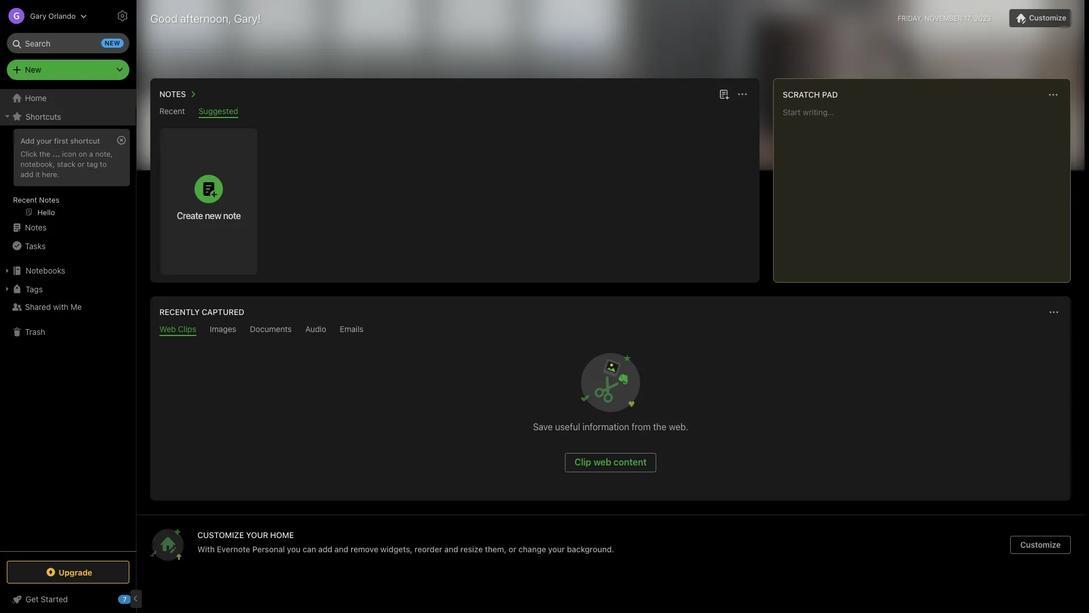Task type: locate. For each thing, give the bounding box(es) containing it.
0 horizontal spatial or
[[78, 159, 85, 168]]

notes up recent "tab"
[[159, 89, 186, 99]]

notes down here.
[[39, 195, 59, 204]]

clip web content button
[[565, 453, 657, 472]]

1 horizontal spatial new
[[205, 210, 221, 221]]

recent for recent notes
[[13, 195, 37, 204]]

0 vertical spatial new
[[105, 39, 120, 47]]

0 vertical spatial recent
[[159, 106, 185, 116]]

recent for recent
[[159, 106, 185, 116]]

or right them,
[[509, 544, 517, 554]]

create
[[177, 210, 203, 221]]

the
[[39, 149, 50, 158], [654, 421, 667, 432]]

add right can
[[318, 544, 333, 554]]

new
[[105, 39, 120, 47], [205, 210, 221, 221]]

and
[[335, 544, 349, 554], [445, 544, 459, 554]]

trash link
[[0, 323, 136, 341]]

settings image
[[116, 9, 129, 23]]

add inside the customize your home with evernote personal you can add and remove widgets, reorder and resize them, or change your background.
[[318, 544, 333, 554]]

upgrade
[[59, 567, 92, 577]]

here.
[[42, 170, 59, 178]]

shortcut
[[70, 136, 100, 145]]

it
[[35, 170, 40, 178]]

your
[[36, 136, 52, 145], [549, 544, 565, 554]]

upgrade button
[[7, 561, 129, 584]]

or inside icon on a note, notebook, stack or tag to add it here.
[[78, 159, 85, 168]]

the left ...
[[39, 149, 50, 158]]

1 tab list from the top
[[153, 106, 758, 118]]

new button
[[7, 60, 129, 80]]

clips
[[178, 324, 196, 334]]

1 vertical spatial more actions image
[[1048, 305, 1061, 319]]

tab list containing recent
[[153, 106, 758, 118]]

customize
[[198, 530, 244, 540]]

1 horizontal spatial your
[[549, 544, 565, 554]]

november
[[925, 14, 963, 22]]

recent tab
[[159, 106, 185, 118]]

0 horizontal spatial and
[[335, 544, 349, 554]]

0 horizontal spatial more actions image
[[736, 87, 750, 101]]

expand tags image
[[3, 284, 12, 293]]

background.
[[567, 544, 615, 554]]

1 vertical spatial your
[[549, 544, 565, 554]]

shared with me
[[25, 302, 82, 312]]

add
[[20, 170, 33, 178], [318, 544, 333, 554]]

group containing add your first shortcut
[[0, 125, 136, 223]]

more actions image
[[736, 87, 750, 101], [1048, 305, 1061, 319]]

notebook,
[[20, 159, 55, 168]]

suggested tab panel
[[150, 118, 760, 283]]

get
[[26, 595, 39, 604]]

notes up tasks
[[25, 223, 47, 232]]

group
[[0, 125, 136, 223]]

recent down notes button
[[159, 106, 185, 116]]

new left note
[[205, 210, 221, 221]]

0 vertical spatial the
[[39, 149, 50, 158]]

tree
[[0, 89, 136, 551]]

shared with me link
[[0, 298, 136, 316]]

1 vertical spatial customize
[[1021, 540, 1062, 549]]

recently captured button
[[157, 305, 244, 319]]

notes inside group
[[39, 195, 59, 204]]

customize
[[1030, 13, 1067, 22], [1021, 540, 1062, 549]]

save useful information from the web.
[[533, 421, 689, 432]]

1 vertical spatial customize button
[[1011, 536, 1072, 554]]

0 vertical spatial or
[[78, 159, 85, 168]]

afternoon,
[[180, 11, 231, 25]]

recent inside group
[[13, 195, 37, 204]]

and left resize
[[445, 544, 459, 554]]

1 vertical spatial tab list
[[153, 324, 1069, 336]]

audio tab
[[306, 324, 326, 336]]

and left remove
[[335, 544, 349, 554]]

your right change
[[549, 544, 565, 554]]

1 vertical spatial notes
[[39, 195, 59, 204]]

icon on a note, notebook, stack or tag to add it here.
[[20, 149, 113, 178]]

widgets,
[[381, 544, 413, 554]]

friday,
[[898, 14, 923, 22]]

web clips tab
[[159, 324, 196, 336]]

home
[[25, 93, 47, 103]]

clip web content
[[575, 457, 647, 467]]

with
[[53, 302, 68, 312]]

tab list containing web clips
[[153, 324, 1069, 336]]

tags button
[[0, 280, 136, 298]]

documents tab
[[250, 324, 292, 336]]

0 vertical spatial add
[[20, 170, 33, 178]]

1 horizontal spatial or
[[509, 544, 517, 554]]

add left it
[[20, 170, 33, 178]]

or inside the customize your home with evernote personal you can add and remove widgets, reorder and resize them, or change your background.
[[509, 544, 517, 554]]

evernote
[[217, 544, 250, 554]]

More actions field
[[735, 86, 751, 102], [1046, 87, 1062, 103], [1047, 304, 1063, 320]]

tags
[[26, 284, 43, 294]]

1 vertical spatial recent
[[13, 195, 37, 204]]

2 tab list from the top
[[153, 324, 1069, 336]]

notes
[[159, 89, 186, 99], [39, 195, 59, 204], [25, 223, 47, 232]]

the right from
[[654, 421, 667, 432]]

click
[[20, 149, 37, 158]]

2023
[[975, 14, 992, 22]]

0 vertical spatial tab list
[[153, 106, 758, 118]]

1 horizontal spatial the
[[654, 421, 667, 432]]

1 vertical spatial new
[[205, 210, 221, 221]]

1 vertical spatial or
[[509, 544, 517, 554]]

web clips
[[159, 324, 196, 334]]

0 horizontal spatial your
[[36, 136, 52, 145]]

new down "settings" icon
[[105, 39, 120, 47]]

or down on
[[78, 159, 85, 168]]

shared
[[25, 302, 51, 312]]

change
[[519, 544, 546, 554]]

orlando
[[48, 12, 76, 20]]

new inside search field
[[105, 39, 120, 47]]

0 horizontal spatial the
[[39, 149, 50, 158]]

friday, november 17, 2023
[[898, 14, 992, 22]]

tab list
[[153, 106, 758, 118], [153, 324, 1069, 336]]

from
[[632, 421, 651, 432]]

customize button
[[1010, 9, 1072, 27], [1011, 536, 1072, 554]]

0 vertical spatial your
[[36, 136, 52, 145]]

useful
[[556, 421, 581, 432]]

with
[[198, 544, 215, 554]]

your up 'click the ...'
[[36, 136, 52, 145]]

personal
[[252, 544, 285, 554]]

web.
[[669, 421, 689, 432]]

your inside group
[[36, 136, 52, 145]]

emails tab
[[340, 324, 364, 336]]

information
[[583, 421, 630, 432]]

0 horizontal spatial recent
[[13, 195, 37, 204]]

1 horizontal spatial and
[[445, 544, 459, 554]]

0 vertical spatial notes
[[159, 89, 186, 99]]

or
[[78, 159, 85, 168], [509, 544, 517, 554]]

recent down it
[[13, 195, 37, 204]]

good afternoon, gary!
[[150, 11, 261, 25]]

you
[[287, 544, 301, 554]]

1 vertical spatial add
[[318, 544, 333, 554]]

0 horizontal spatial new
[[105, 39, 120, 47]]

1 horizontal spatial add
[[318, 544, 333, 554]]

1 vertical spatial the
[[654, 421, 667, 432]]

the inside web clips 'tab panel'
[[654, 421, 667, 432]]

create new note button
[[160, 128, 258, 275]]

pad
[[823, 90, 839, 99]]

1 horizontal spatial recent
[[159, 106, 185, 116]]

gary orlando
[[30, 12, 76, 20]]

started
[[41, 595, 68, 604]]

add your first shortcut
[[20, 136, 100, 145]]

expand notebooks image
[[3, 266, 12, 275]]

0 horizontal spatial add
[[20, 170, 33, 178]]

scratch pad button
[[781, 88, 839, 102]]



Task type: vqa. For each thing, say whether or not it's contained in the screenshot.
Sort Options field
no



Task type: describe. For each thing, give the bounding box(es) containing it.
audio
[[306, 324, 326, 334]]

note
[[223, 210, 241, 221]]

resize
[[461, 544, 483, 554]]

content
[[614, 457, 647, 467]]

new search field
[[15, 33, 124, 53]]

1 horizontal spatial more actions image
[[1048, 305, 1061, 319]]

7
[[123, 596, 127, 603]]

can
[[303, 544, 316, 554]]

2 and from the left
[[445, 544, 459, 554]]

documents
[[250, 324, 292, 334]]

new inside button
[[205, 210, 221, 221]]

Start writing… text field
[[783, 107, 1071, 273]]

icon
[[62, 149, 77, 158]]

1 and from the left
[[335, 544, 349, 554]]

good
[[150, 11, 178, 25]]

click to collapse image
[[132, 592, 140, 606]]

create new note
[[177, 210, 241, 221]]

tag
[[87, 159, 98, 168]]

note,
[[95, 149, 113, 158]]

add inside icon on a note, notebook, stack or tag to add it here.
[[20, 170, 33, 178]]

tab list for notes
[[153, 106, 758, 118]]

images tab
[[210, 324, 236, 336]]

shortcuts button
[[0, 107, 136, 125]]

recently captured
[[159, 307, 244, 317]]

Search text field
[[15, 33, 121, 53]]

shortcuts
[[26, 112, 61, 121]]

notes inside button
[[159, 89, 186, 99]]

get started
[[26, 595, 68, 604]]

add
[[20, 136, 34, 145]]

captured
[[202, 307, 244, 317]]

home
[[270, 530, 294, 540]]

trash
[[25, 327, 45, 337]]

web
[[594, 457, 612, 467]]

your
[[246, 530, 268, 540]]

scratch
[[783, 90, 821, 99]]

17,
[[965, 14, 973, 22]]

new
[[25, 65, 41, 74]]

notebooks
[[26, 266, 65, 275]]

home link
[[0, 89, 136, 107]]

more actions field for scratch pad
[[1046, 87, 1062, 103]]

clip
[[575, 457, 592, 467]]

Help and Learning task checklist field
[[0, 590, 136, 608]]

suggested tab
[[199, 106, 238, 118]]

tree containing home
[[0, 89, 136, 551]]

notes button
[[157, 87, 200, 101]]

gary
[[30, 12, 46, 20]]

0 vertical spatial customize button
[[1010, 9, 1072, 27]]

scratch pad
[[783, 90, 839, 99]]

0 vertical spatial more actions image
[[736, 87, 750, 101]]

stack
[[57, 159, 76, 168]]

tasks
[[25, 241, 46, 250]]

on
[[79, 149, 87, 158]]

0 vertical spatial customize
[[1030, 13, 1067, 22]]

more actions image
[[1047, 88, 1061, 102]]

reorder
[[415, 544, 443, 554]]

recent notes
[[13, 195, 59, 204]]

the inside group
[[39, 149, 50, 158]]

2 vertical spatial notes
[[25, 223, 47, 232]]

click the ...
[[20, 149, 60, 158]]

gary!
[[234, 11, 261, 25]]

customize your home with evernote personal you can add and remove widgets, reorder and resize them, or change your background.
[[198, 530, 615, 554]]

more actions field for recently captured
[[1047, 304, 1063, 320]]

to
[[100, 159, 107, 168]]

first
[[54, 136, 68, 145]]

a
[[89, 149, 93, 158]]

your inside the customize your home with evernote personal you can add and remove widgets, reorder and resize them, or change your background.
[[549, 544, 565, 554]]

web
[[159, 324, 176, 334]]

tasks button
[[0, 237, 136, 255]]

suggested
[[199, 106, 238, 116]]

save
[[533, 421, 553, 432]]

images
[[210, 324, 236, 334]]

me
[[71, 302, 82, 312]]

recently
[[159, 307, 200, 317]]

tab list for recently captured
[[153, 324, 1069, 336]]

Account field
[[0, 5, 87, 27]]

notebooks link
[[0, 262, 136, 280]]

them,
[[485, 544, 507, 554]]

remove
[[351, 544, 379, 554]]

...
[[52, 149, 60, 158]]

web clips tab panel
[[150, 336, 1072, 501]]

emails
[[340, 324, 364, 334]]



